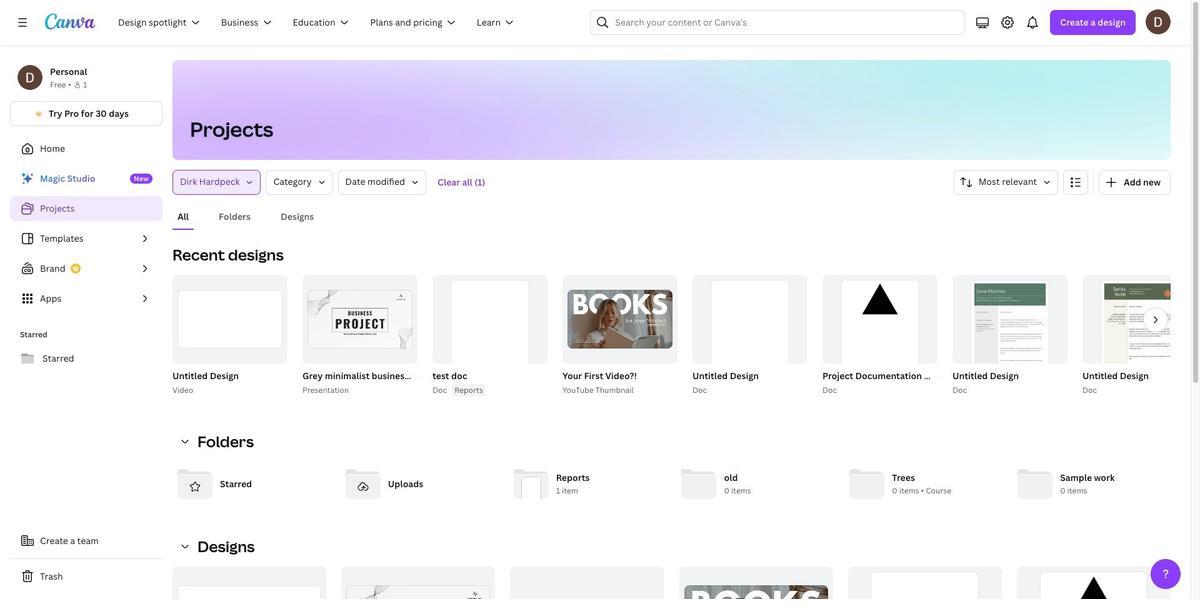 Task type: vqa. For each thing, say whether or not it's contained in the screenshot.
Owner button
yes



Task type: locate. For each thing, give the bounding box(es) containing it.
Date modified button
[[338, 170, 426, 195]]

Sort by button
[[954, 170, 1058, 195]]

list
[[10, 166, 163, 311]]

group
[[170, 275, 288, 397], [173, 275, 288, 364], [300, 275, 425, 397], [303, 275, 418, 364], [430, 275, 548, 397], [433, 275, 548, 392], [560, 275, 678, 397], [563, 275, 678, 364], [690, 275, 808, 397], [693, 275, 808, 392], [820, 275, 938, 397], [823, 275, 938, 392], [950, 275, 1068, 397], [953, 275, 1068, 392], [1080, 275, 1198, 397], [1083, 275, 1198, 392], [173, 567, 326, 600], [341, 567, 495, 600], [510, 567, 664, 600], [679, 567, 833, 600], [848, 567, 1002, 600]]

None search field
[[590, 10, 966, 35]]

Category button
[[266, 170, 333, 195]]



Task type: describe. For each thing, give the bounding box(es) containing it.
Search search field
[[615, 11, 941, 34]]

Owner button
[[173, 170, 261, 195]]

top level navigation element
[[110, 10, 527, 35]]

dirk hardpeck image
[[1146, 9, 1171, 34]]



